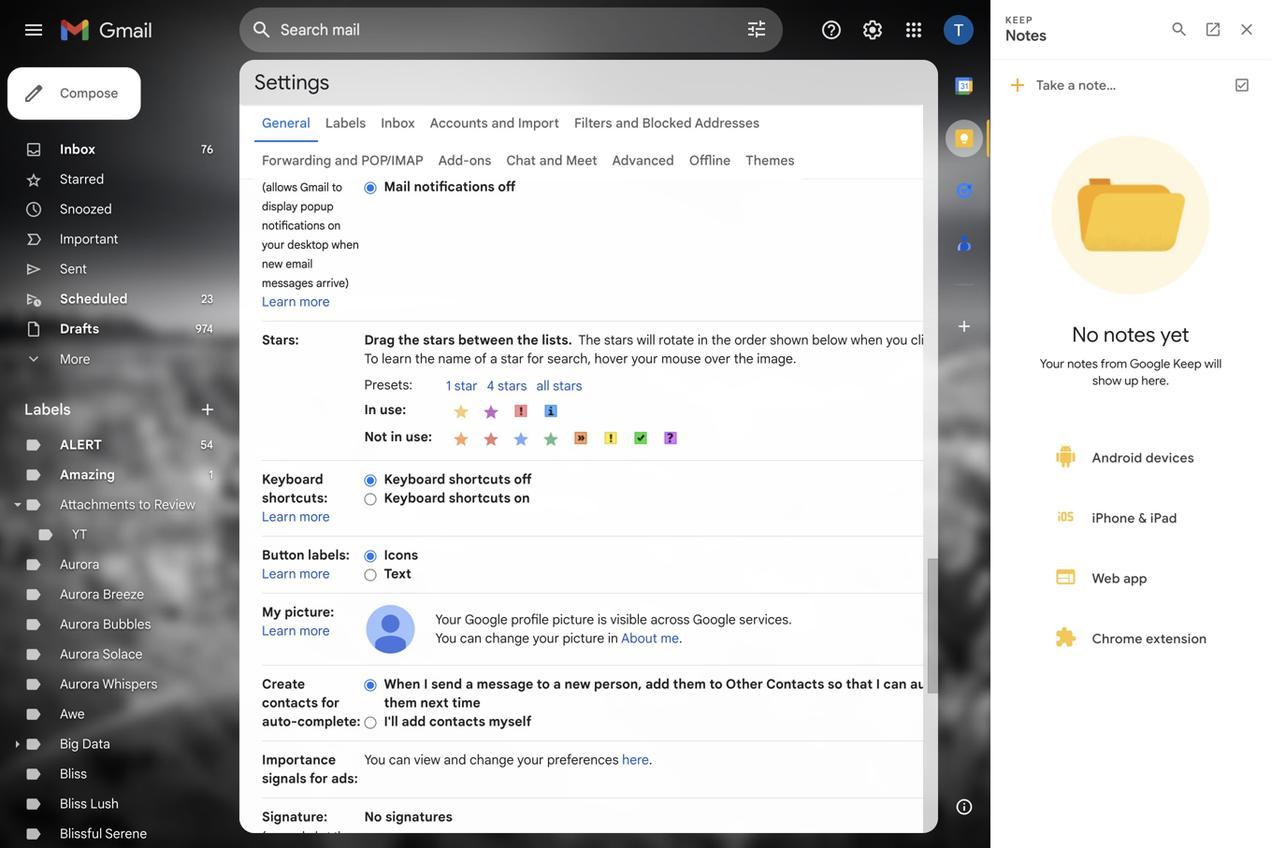 Task type: vqa. For each thing, say whether or not it's contained in the screenshot.
Button labels: Learn more at left
yes



Task type: locate. For each thing, give the bounding box(es) containing it.
aurora down yt at the left of page
[[60, 557, 100, 573]]

0 vertical spatial inbox link
[[381, 115, 415, 131]]

1 vertical spatial for
[[321, 695, 340, 712]]

1 vertical spatial can
[[884, 677, 907, 693]]

0 horizontal spatial labels
[[24, 400, 71, 419]]

your left desktop
[[262, 238, 285, 252]]

1 inside labels navigation
[[209, 468, 213, 482]]

2 shortcuts from the top
[[449, 490, 511, 507]]

them down the me
[[673, 677, 706, 693]]

keyboard inside the keyboard shortcuts: learn more
[[262, 472, 323, 488]]

Icons radio
[[364, 550, 377, 564]]

picture left is
[[552, 612, 594, 628]]

1 vertical spatial contacts
[[429, 714, 486, 730]]

contacts down create
[[262, 695, 318, 712]]

person,
[[594, 677, 642, 693]]

keyboard up shortcuts:
[[262, 472, 323, 488]]

you inside importance signals for ads: you can view and change your preferences here .
[[364, 752, 386, 769]]

the up learn
[[398, 332, 420, 349]]

keyboard right keyboard shortcuts on radio
[[384, 490, 446, 507]]

for left ads: on the left bottom
[[310, 771, 328, 787]]

1 horizontal spatial you
[[436, 631, 457, 647]]

. inside your google profile picture is visible across google services. you can change your picture in about me .
[[679, 631, 683, 647]]

aurora solace
[[60, 647, 143, 663]]

inbox link up pop/imap
[[381, 115, 415, 131]]

picture down is
[[563, 631, 605, 647]]

rotate
[[659, 332, 695, 349]]

text
[[384, 566, 412, 582]]

4 more from the top
[[300, 623, 330, 640]]

a inside the stars will rotate in the order shown below when you click successively. to learn the name of a star for search, hover your mouse over the image.
[[490, 351, 498, 367]]

when
[[384, 677, 421, 693]]

meet
[[566, 153, 597, 169]]

aurora for aurora bubbles
[[60, 617, 100, 633]]

keyboard shortcuts: learn more
[[262, 472, 330, 525]]

0 vertical spatial use:
[[380, 402, 406, 418]]

and for chat
[[539, 153, 563, 169]]

click
[[911, 332, 938, 349]]

for up 'all' at top
[[527, 351, 544, 367]]

change inside importance signals for ads: you can view and change your preferences here .
[[470, 752, 514, 769]]

1 horizontal spatial google
[[693, 612, 736, 628]]

email
[[286, 257, 313, 271]]

0 horizontal spatial contacts
[[262, 695, 318, 712]]

1 vertical spatial on
[[514, 490, 530, 507]]

Keyboard shortcuts on radio
[[364, 492, 377, 507]]

google right your
[[465, 612, 508, 628]]

all
[[537, 378, 550, 394]]

4 learn more link from the top
[[262, 623, 330, 640]]

your down myself
[[517, 752, 544, 769]]

. right preferences
[[649, 752, 653, 769]]

1 vertical spatial labels
[[24, 400, 71, 419]]

attachments to review link
[[60, 497, 195, 513]]

learn more link
[[262, 294, 330, 310], [262, 509, 330, 525], [262, 566, 330, 582], [262, 623, 330, 640]]

1 vertical spatial add
[[402, 714, 426, 730]]

1 bliss from the top
[[60, 766, 87, 783]]

off down chat
[[498, 179, 516, 195]]

0 vertical spatial shortcuts
[[449, 472, 511, 488]]

1 i from the left
[[424, 677, 428, 693]]

a right message
[[553, 677, 561, 693]]

can inside when i send a message to a new person, add them to other contacts so that i can auto-complete to them next time
[[884, 677, 907, 693]]

learn for keyboard
[[262, 509, 296, 525]]

forwarding and pop/imap
[[262, 153, 424, 169]]

1 down name
[[446, 378, 451, 394]]

auto-
[[910, 677, 946, 693], [262, 714, 297, 730]]

5 aurora from the top
[[60, 677, 100, 693]]

When I send a message to a new person, add them to Other Contacts so that I can auto-complete to them next time radio
[[364, 679, 377, 693]]

in down visible
[[608, 631, 618, 647]]

I'll add contacts myself radio
[[364, 716, 377, 730]]

0 horizontal spatial in
[[391, 429, 402, 445]]

1 vertical spatial when
[[851, 332, 883, 349]]

1 shortcuts from the top
[[449, 472, 511, 488]]

1 vertical spatial .
[[649, 752, 653, 769]]

and right chat
[[539, 153, 563, 169]]

the right at
[[334, 830, 351, 844]]

labels inside navigation
[[24, 400, 71, 419]]

blissful
[[60, 826, 102, 843]]

0 horizontal spatial 1
[[209, 468, 213, 482]]

my picture: learn more
[[262, 604, 334, 640]]

learn down my in the bottom left of the page
[[262, 623, 296, 640]]

2 learn from the top
[[262, 509, 296, 525]]

when for desktop
[[332, 238, 359, 252]]

your down will
[[632, 351, 658, 367]]

to right gmail
[[332, 181, 342, 195]]

new
[[262, 257, 283, 271], [565, 677, 591, 693]]

not
[[364, 429, 387, 445]]

for inside the create contacts for auto-complete:
[[321, 695, 340, 712]]

2 aurora from the top
[[60, 587, 100, 603]]

None search field
[[240, 7, 783, 52]]

3 aurora from the top
[[60, 617, 100, 633]]

more down arrive)
[[300, 294, 330, 310]]

keyboard shortcuts off
[[384, 472, 532, 488]]

tab list
[[938, 60, 991, 781]]

auto- right that at the bottom right of page
[[910, 677, 946, 693]]

and inside importance signals for ads: you can view and change your preferences here .
[[444, 752, 466, 769]]

and down the labels link
[[335, 153, 358, 169]]

for up complete:
[[321, 695, 340, 712]]

is
[[598, 612, 607, 628]]

can inside importance signals for ads: you can view and change your preferences here .
[[389, 752, 411, 769]]

1 horizontal spatial .
[[679, 631, 683, 647]]

compose
[[60, 85, 118, 102]]

notifications down display
[[262, 219, 325, 233]]

drafts
[[60, 321, 99, 337]]

labels up alert
[[24, 400, 71, 419]]

the down the 'order' at the top right
[[734, 351, 754, 367]]

bliss down "big"
[[60, 766, 87, 783]]

settings image
[[862, 19, 884, 41]]

more inside my picture: learn more
[[300, 623, 330, 640]]

3 learn more link from the top
[[262, 566, 330, 582]]

learn down messages
[[262, 294, 296, 310]]

off for keyboard shortcuts off
[[514, 472, 532, 488]]

1 learn more link from the top
[[262, 294, 330, 310]]

1 vertical spatial off
[[514, 472, 532, 488]]

sent link
[[60, 261, 87, 277]]

0 vertical spatial you
[[436, 631, 457, 647]]

and right view
[[444, 752, 466, 769]]

learn inside the keyboard shortcuts: learn more
[[262, 509, 296, 525]]

2 vertical spatial can
[[389, 752, 411, 769]]

use: right in
[[380, 402, 406, 418]]

1 vertical spatial star
[[454, 378, 478, 394]]

shortcuts
[[449, 472, 511, 488], [449, 490, 511, 507]]

inbox
[[381, 115, 415, 131], [60, 141, 95, 158]]

labels for labels heading
[[24, 400, 71, 419]]

inbox link up starred
[[60, 141, 95, 158]]

the up over
[[712, 332, 731, 349]]

0 vertical spatial change
[[485, 631, 530, 647]]

off up keyboard shortcuts on
[[514, 472, 532, 488]]

0 vertical spatial .
[[679, 631, 683, 647]]

inbox link
[[381, 115, 415, 131], [60, 141, 95, 158]]

0 vertical spatial 1
[[446, 378, 451, 394]]

1 more from the top
[[300, 294, 330, 310]]

0 vertical spatial off
[[498, 179, 516, 195]]

new left person,
[[565, 677, 591, 693]]

shortcuts up keyboard shortcuts on
[[449, 472, 511, 488]]

keyboard
[[262, 472, 323, 488], [384, 472, 446, 488], [384, 490, 446, 507]]

aurora up aurora solace 'link'
[[60, 617, 100, 633]]

more for keyboard
[[300, 509, 330, 525]]

learn down button
[[262, 566, 296, 582]]

i up next
[[424, 677, 428, 693]]

shortcuts:
[[262, 490, 328, 507]]

aurora for aurora breeze
[[60, 587, 100, 603]]

when
[[332, 238, 359, 252], [851, 332, 883, 349]]

here
[[622, 752, 649, 769]]

create
[[262, 677, 305, 693]]

bliss down bliss link
[[60, 796, 87, 813]]

you down i'll add contacts myself option
[[364, 752, 386, 769]]

learn down shortcuts:
[[262, 509, 296, 525]]

scheduled
[[60, 291, 128, 307]]

0 horizontal spatial new
[[262, 257, 283, 271]]

0 horizontal spatial .
[[649, 752, 653, 769]]

inbox up starred
[[60, 141, 95, 158]]

learn more link down button
[[262, 566, 330, 582]]

solace
[[103, 647, 143, 663]]

labels up forwarding and pop/imap link
[[325, 115, 366, 131]]

4 aurora from the top
[[60, 647, 100, 663]]

2 bliss from the top
[[60, 796, 87, 813]]

1 horizontal spatial notifications
[[414, 179, 495, 195]]

order
[[735, 332, 767, 349]]

0 horizontal spatial auto-
[[262, 714, 297, 730]]

learn more link for my picture: learn more
[[262, 623, 330, 640]]

23
[[201, 292, 213, 306]]

1 horizontal spatial auto-
[[910, 677, 946, 693]]

0 vertical spatial can
[[460, 631, 482, 647]]

0 horizontal spatial you
[[364, 752, 386, 769]]

0 vertical spatial for
[[527, 351, 544, 367]]

aurora for aurora whispers
[[60, 677, 100, 693]]

a right of
[[490, 351, 498, 367]]

1 vertical spatial them
[[384, 695, 417, 712]]

0 vertical spatial on
[[328, 219, 341, 233]]

advanced search options image
[[738, 10, 776, 48]]

0 vertical spatial bliss
[[60, 766, 87, 783]]

them down the when at bottom left
[[384, 695, 417, 712]]

services.
[[739, 612, 792, 628]]

in
[[364, 402, 377, 418]]

on inside (allows gmail to display popup notifications on your desktop when new email messages arrive) learn more
[[328, 219, 341, 233]]

keyboard for keyboard shortcuts: learn more
[[262, 472, 323, 488]]

0 horizontal spatial inbox
[[60, 141, 95, 158]]

change down myself
[[470, 752, 514, 769]]

add right person,
[[646, 677, 670, 693]]

picture
[[552, 612, 594, 628], [563, 631, 605, 647]]

aurora down aurora bubbles link
[[60, 647, 100, 663]]

4
[[487, 378, 495, 394]]

2 vertical spatial in
[[608, 631, 618, 647]]

more button
[[0, 344, 225, 374]]

Text radio
[[364, 568, 377, 582]]

Search mail text field
[[281, 21, 693, 39]]

2 more from the top
[[300, 509, 330, 525]]

1 vertical spatial new
[[565, 677, 591, 693]]

0 horizontal spatial when
[[332, 238, 359, 252]]

when left you
[[851, 332, 883, 349]]

ons
[[470, 153, 492, 169]]

add-ons
[[439, 153, 492, 169]]

0 horizontal spatial can
[[389, 752, 411, 769]]

to
[[332, 181, 342, 195], [139, 497, 151, 513], [537, 677, 550, 693], [710, 677, 723, 693], [1009, 677, 1022, 693]]

you down your
[[436, 631, 457, 647]]

notifications down add-
[[414, 179, 495, 195]]

0 horizontal spatial notifications
[[262, 219, 325, 233]]

on down keyboard shortcuts off
[[514, 490, 530, 507]]

1 horizontal spatial star
[[501, 351, 524, 367]]

1 horizontal spatial a
[[490, 351, 498, 367]]

4 learn from the top
[[262, 623, 296, 640]]

learn inside button labels: learn more
[[262, 566, 296, 582]]

aurora for 'aurora' link
[[60, 557, 100, 573]]

more inside button labels: learn more
[[300, 566, 330, 582]]

new inside (allows gmail to display popup notifications on your desktop when new email messages arrive) learn more
[[262, 257, 283, 271]]

aurora up awe link
[[60, 677, 100, 693]]

ads:
[[331, 771, 358, 787]]

labels navigation
[[0, 60, 240, 849]]

auto- down create
[[262, 714, 297, 730]]

contacts inside the create contacts for auto-complete:
[[262, 695, 318, 712]]

can left view
[[389, 752, 411, 769]]

0 vertical spatial contacts
[[262, 695, 318, 712]]

0 vertical spatial labels
[[325, 115, 366, 131]]

2 horizontal spatial in
[[698, 332, 708, 349]]

and for accounts
[[492, 115, 515, 131]]

1 horizontal spatial 1
[[446, 378, 451, 394]]

stars up hover
[[604, 332, 634, 349]]

1 horizontal spatial i
[[876, 677, 880, 693]]

.
[[679, 631, 683, 647], [649, 752, 653, 769]]

0 vertical spatial add
[[646, 677, 670, 693]]

0 horizontal spatial inbox link
[[60, 141, 95, 158]]

in right not at bottom left
[[391, 429, 402, 445]]

import
[[518, 115, 560, 131]]

new up messages
[[262, 257, 283, 271]]

more down 'picture:'
[[300, 623, 330, 640]]

search,
[[547, 351, 591, 367]]

for
[[527, 351, 544, 367], [321, 695, 340, 712], [310, 771, 328, 787]]

will
[[637, 332, 656, 349]]

for inside the stars will rotate in the order shown below when you click successively. to learn the name of a star for search, hover your mouse over the image.
[[527, 351, 544, 367]]

auto- inside the create contacts for auto-complete:
[[262, 714, 297, 730]]

stars inside the stars will rotate in the order shown below when you click successively. to learn the name of a star for search, hover your mouse over the image.
[[604, 332, 634, 349]]

serene
[[105, 826, 147, 843]]

inbox inside labels navigation
[[60, 141, 95, 158]]

can down your
[[460, 631, 482, 647]]

breeze
[[103, 587, 144, 603]]

name
[[438, 351, 471, 367]]

lush
[[90, 796, 119, 813]]

0 vertical spatial when
[[332, 238, 359, 252]]

learn more link down shortcuts:
[[262, 509, 330, 525]]

that
[[846, 677, 873, 693]]

2 google from the left
[[693, 612, 736, 628]]

your inside the stars will rotate in the order shown below when you click successively. to learn the name of a star for search, hover your mouse over the image.
[[632, 351, 658, 367]]

between
[[458, 332, 514, 349]]

1 horizontal spatial inbox link
[[381, 115, 415, 131]]

1 vertical spatial 1
[[209, 468, 213, 482]]

1 horizontal spatial when
[[851, 332, 883, 349]]

1 horizontal spatial labels
[[325, 115, 366, 131]]

when inside (allows gmail to display popup notifications on your desktop when new email messages arrive) learn more
[[332, 238, 359, 252]]

keyboard right keyboard shortcuts off radio
[[384, 472, 446, 488]]

1 horizontal spatial new
[[565, 677, 591, 693]]

1 vertical spatial inbox
[[60, 141, 95, 158]]

your down the profile
[[533, 631, 559, 647]]

profile
[[511, 612, 549, 628]]

1 vertical spatial notifications
[[262, 219, 325, 233]]

1 vertical spatial picture
[[563, 631, 605, 647]]

1 down 54 at the bottom left of page
[[209, 468, 213, 482]]

3 more from the top
[[300, 566, 330, 582]]

more down shortcuts:
[[300, 509, 330, 525]]

the
[[398, 332, 420, 349], [517, 332, 539, 349], [712, 332, 731, 349], [415, 351, 435, 367], [734, 351, 754, 367], [334, 830, 351, 844]]

2 horizontal spatial can
[[884, 677, 907, 693]]

2 learn more link from the top
[[262, 509, 330, 525]]

1 horizontal spatial on
[[514, 490, 530, 507]]

on
[[328, 219, 341, 233], [514, 490, 530, 507]]

1 horizontal spatial can
[[460, 631, 482, 647]]

Mail notifications off radio
[[364, 181, 377, 195]]

0 vertical spatial star
[[501, 351, 524, 367]]

use: right not at bottom left
[[406, 429, 432, 445]]

when for below
[[851, 332, 883, 349]]

2 vertical spatial for
[[310, 771, 328, 787]]

filters and blocked addresses
[[574, 115, 760, 131]]

amazing link
[[60, 467, 115, 483]]

change down the profile
[[485, 631, 530, 647]]

off
[[498, 179, 516, 195], [514, 472, 532, 488]]

when inside the stars will rotate in the order shown below when you click successively. to learn the name of a star for search, hover your mouse over the image.
[[851, 332, 883, 349]]

add
[[646, 677, 670, 693], [402, 714, 426, 730]]

you
[[886, 332, 908, 349]]

pop/imap
[[361, 153, 424, 169]]

add right i'll
[[402, 714, 426, 730]]

can right that at the bottom right of page
[[884, 677, 907, 693]]

forwarding
[[262, 153, 331, 169]]

a up time
[[466, 677, 474, 693]]

contacts down time
[[429, 714, 486, 730]]

shortcuts down keyboard shortcuts off
[[449, 490, 511, 507]]

star up the 1 star 4 stars all stars
[[501, 351, 524, 367]]

advanced
[[612, 153, 674, 169]]

learn inside my picture: learn more
[[262, 623, 296, 640]]

gmail image
[[60, 11, 162, 49]]

0 vertical spatial auto-
[[910, 677, 946, 693]]

inbox up pop/imap
[[381, 115, 415, 131]]

aurora down 'aurora' link
[[60, 587, 100, 603]]

to left other
[[710, 677, 723, 693]]

2 horizontal spatial a
[[553, 677, 561, 693]]

to left review
[[139, 497, 151, 513]]

1 vertical spatial auto-
[[262, 714, 297, 730]]

1 aurora from the top
[[60, 557, 100, 573]]

support image
[[821, 19, 843, 41]]

aurora breeze link
[[60, 587, 144, 603]]

more inside the keyboard shortcuts: learn more
[[300, 509, 330, 525]]

1 vertical spatial change
[[470, 752, 514, 769]]

more down labels:
[[300, 566, 330, 582]]

labels:
[[308, 547, 350, 564]]

. down the 'across'
[[679, 631, 683, 647]]

forwarding and pop/imap link
[[262, 153, 424, 169]]

0 vertical spatial new
[[262, 257, 283, 271]]

1 vertical spatial you
[[364, 752, 386, 769]]

learn more link down messages
[[262, 294, 330, 310]]

learn more link down 'picture:'
[[262, 623, 330, 640]]

0 vertical spatial in
[[698, 332, 708, 349]]

1 horizontal spatial add
[[646, 677, 670, 693]]

1 horizontal spatial in
[[608, 631, 618, 647]]

awe
[[60, 706, 85, 723]]

and left the import
[[492, 115, 515, 131]]

add-
[[439, 153, 470, 169]]

0 horizontal spatial add
[[402, 714, 426, 730]]

on down popup
[[328, 219, 341, 233]]

0 horizontal spatial i
[[424, 677, 428, 693]]

0 horizontal spatial on
[[328, 219, 341, 233]]

1 horizontal spatial inbox
[[381, 115, 415, 131]]

notifications
[[414, 179, 495, 195], [262, 219, 325, 233]]

your inside your google profile picture is visible across google services. you can change your picture in about me .
[[533, 631, 559, 647]]

3 learn from the top
[[262, 566, 296, 582]]

1 learn from the top
[[262, 294, 296, 310]]

for inside importance signals for ads: you can view and change your preferences here .
[[310, 771, 328, 787]]

1 vertical spatial bliss
[[60, 796, 87, 813]]

star left 4
[[454, 378, 478, 394]]

google right the 'across'
[[693, 612, 736, 628]]

1 vertical spatial shortcuts
[[449, 490, 511, 507]]

0 vertical spatial them
[[673, 677, 706, 693]]

keyboard for keyboard shortcuts off
[[384, 472, 446, 488]]

0 horizontal spatial google
[[465, 612, 508, 628]]

when right desktop
[[332, 238, 359, 252]]

in up over
[[698, 332, 708, 349]]



Task type: describe. For each thing, give the bounding box(es) containing it.
my
[[262, 604, 281, 621]]

auto- inside when i send a message to a new person, add them to other contacts so that i can auto-complete to them next time
[[910, 677, 946, 693]]

more for button
[[300, 566, 330, 582]]

aurora link
[[60, 557, 100, 573]]

picture image
[[364, 604, 417, 656]]

shortcuts for off
[[449, 472, 511, 488]]

your inside (allows gmail to display popup notifications on your desktop when new email messages arrive) learn more
[[262, 238, 285, 252]]

blissful serene link
[[60, 826, 147, 843]]

1 star link
[[446, 378, 487, 396]]

notifications inside (allows gmail to display popup notifications on your desktop when new email messages arrive) learn more
[[262, 219, 325, 233]]

1 for 1
[[209, 468, 213, 482]]

icons
[[384, 547, 418, 564]]

blissful serene
[[60, 826, 147, 843]]

complete
[[946, 677, 1005, 693]]

accounts and import link
[[430, 115, 560, 131]]

you inside your google profile picture is visible across google services. you can change your picture in about me .
[[436, 631, 457, 647]]

across
[[651, 612, 690, 628]]

to right message
[[537, 677, 550, 693]]

more for my
[[300, 623, 330, 640]]

in inside your google profile picture is visible across google services. you can change your picture in about me .
[[608, 631, 618, 647]]

yt link
[[72, 527, 87, 543]]

bliss lush
[[60, 796, 119, 813]]

about me link
[[621, 631, 679, 647]]

next
[[420, 695, 449, 712]]

(allows
[[262, 181, 298, 195]]

chat and meet
[[507, 153, 597, 169]]

lists.
[[542, 332, 572, 349]]

bliss for bliss link
[[60, 766, 87, 783]]

the
[[579, 332, 601, 349]]

not in use:
[[364, 429, 432, 445]]

alert link
[[60, 437, 102, 453]]

learn inside (allows gmail to display popup notifications on your desktop when new email messages arrive) learn more
[[262, 294, 296, 310]]

1 vertical spatial in
[[391, 429, 402, 445]]

view
[[414, 752, 441, 769]]

for for create contacts for auto-complete:
[[321, 695, 340, 712]]

labels for the labels link
[[325, 115, 366, 131]]

change inside your google profile picture is visible across google services. you can change your picture in about me .
[[485, 631, 530, 647]]

. inside importance signals for ads: you can view and change your preferences here .
[[649, 752, 653, 769]]

signature:
[[262, 809, 328, 826]]

1 google from the left
[[465, 612, 508, 628]]

0 vertical spatial picture
[[552, 612, 594, 628]]

stars up name
[[423, 332, 455, 349]]

keyboard shortcuts on
[[384, 490, 530, 507]]

aurora solace link
[[60, 647, 143, 663]]

contacts
[[766, 677, 825, 693]]

shown
[[770, 332, 809, 349]]

stars right 'all' at top
[[553, 378, 582, 394]]

starred
[[60, 171, 104, 188]]

learn more link for (allows gmail to display popup notifications on your desktop when new email messages arrive) learn more
[[262, 294, 330, 310]]

more inside (allows gmail to display popup notifications on your desktop when new email messages arrive) learn more
[[300, 294, 330, 310]]

1 vertical spatial use:
[[406, 429, 432, 445]]

offline
[[689, 153, 731, 169]]

(appended
[[262, 830, 318, 844]]

Keyboard shortcuts off radio
[[364, 474, 377, 488]]

the stars will rotate in the order shown below when you click successively. to learn the name of a star for search, hover your mouse over the image.
[[364, 332, 1019, 367]]

shortcuts for on
[[449, 490, 511, 507]]

below
[[812, 332, 848, 349]]

labels heading
[[24, 400, 198, 419]]

keyboard for keyboard shortcuts on
[[384, 490, 446, 507]]

main menu image
[[22, 19, 45, 41]]

in use:
[[364, 402, 406, 418]]

signals
[[262, 771, 307, 787]]

0 horizontal spatial a
[[466, 677, 474, 693]]

1 horizontal spatial them
[[673, 677, 706, 693]]

learn
[[382, 351, 412, 367]]

to right complete
[[1009, 677, 1022, 693]]

to inside labels navigation
[[139, 497, 151, 513]]

alert
[[60, 437, 102, 453]]

yt
[[72, 527, 87, 543]]

aurora whispers link
[[60, 677, 158, 693]]

new inside when i send a message to a new person, add them to other contacts so that i can auto-complete to them next time
[[565, 677, 591, 693]]

the left lists.
[[517, 332, 539, 349]]

big data
[[60, 736, 110, 753]]

1 for 1 star 4 stars all stars
[[446, 378, 451, 394]]

importance
[[262, 752, 336, 769]]

star inside the stars will rotate in the order shown below when you click successively. to learn the name of a star for search, hover your mouse over the image.
[[501, 351, 524, 367]]

themes link
[[746, 153, 795, 169]]

for for importance signals for ads: you can view and change your preferences here .
[[310, 771, 328, 787]]

me
[[661, 631, 679, 647]]

about
[[621, 631, 658, 647]]

scheduled link
[[60, 291, 128, 307]]

addresses
[[695, 115, 760, 131]]

your google profile picture is visible across google services. you can change your picture in about me .
[[436, 612, 792, 647]]

complete:
[[297, 714, 361, 730]]

more
[[60, 351, 90, 367]]

important
[[60, 231, 118, 247]]

974
[[195, 322, 213, 336]]

over
[[705, 351, 731, 367]]

desktop
[[288, 238, 329, 252]]

bubbles
[[103, 617, 151, 633]]

1 horizontal spatial contacts
[[429, 714, 486, 730]]

myself
[[489, 714, 532, 730]]

bliss lush link
[[60, 796, 119, 813]]

learn for my
[[262, 623, 296, 640]]

offline link
[[689, 153, 731, 169]]

0 vertical spatial notifications
[[414, 179, 495, 195]]

and for filters
[[616, 115, 639, 131]]

side panel section
[[938, 60, 991, 834]]

aurora whispers
[[60, 677, 158, 693]]

big data link
[[60, 736, 110, 753]]

add inside when i send a message to a new person, add them to other contacts so that i can auto-complete to them next time
[[646, 677, 670, 693]]

off for mail notifications off
[[498, 179, 516, 195]]

stars right 4
[[498, 378, 527, 394]]

send
[[431, 677, 462, 693]]

can inside your google profile picture is visible across google services. you can change your picture in about me .
[[460, 631, 482, 647]]

search mail image
[[245, 13, 279, 47]]

to inside (allows gmail to display popup notifications on your desktop when new email messages arrive) learn more
[[332, 181, 342, 195]]

button
[[262, 547, 305, 564]]

0 horizontal spatial star
[[454, 378, 478, 394]]

hover
[[595, 351, 628, 367]]

mail notifications off
[[384, 179, 516, 195]]

2 i from the left
[[876, 677, 880, 693]]

54
[[201, 438, 213, 452]]

learn more link for keyboard shortcuts: learn more
[[262, 509, 330, 525]]

chat
[[507, 153, 536, 169]]

learn more link for button labels: learn more
[[262, 566, 330, 582]]

accounts and import
[[430, 115, 560, 131]]

signatures
[[385, 809, 453, 826]]

the right learn
[[415, 351, 435, 367]]

review
[[154, 497, 195, 513]]

bliss for bliss lush
[[60, 796, 87, 813]]

no signatures
[[364, 809, 453, 826]]

button labels: learn more
[[262, 547, 350, 582]]

time
[[452, 695, 481, 712]]

your inside importance signals for ads: you can view and change your preferences here .
[[517, 752, 544, 769]]

here link
[[622, 752, 649, 769]]

the inside signature: (appended at the
[[334, 830, 351, 844]]

when i send a message to a new person, add them to other contacts so that i can auto-complete to them next time
[[384, 677, 1022, 712]]

create contacts for auto-complete:
[[262, 677, 361, 730]]

learn for button
[[262, 566, 296, 582]]

at
[[321, 830, 331, 844]]

1 vertical spatial inbox link
[[60, 141, 95, 158]]

compose button
[[7, 67, 141, 120]]

0 horizontal spatial them
[[384, 695, 417, 712]]

aurora for aurora solace
[[60, 647, 100, 663]]

in inside the stars will rotate in the order shown below when you click successively. to learn the name of a star for search, hover your mouse over the image.
[[698, 332, 708, 349]]

popup
[[301, 200, 334, 214]]

signature: (appended at the
[[262, 809, 357, 849]]

filters and blocked addresses link
[[574, 115, 760, 131]]

all stars link
[[537, 378, 592, 396]]

0 vertical spatial inbox
[[381, 115, 415, 131]]

labels link
[[325, 115, 366, 131]]

and for forwarding
[[335, 153, 358, 169]]

accounts
[[430, 115, 488, 131]]

your
[[436, 612, 462, 628]]



